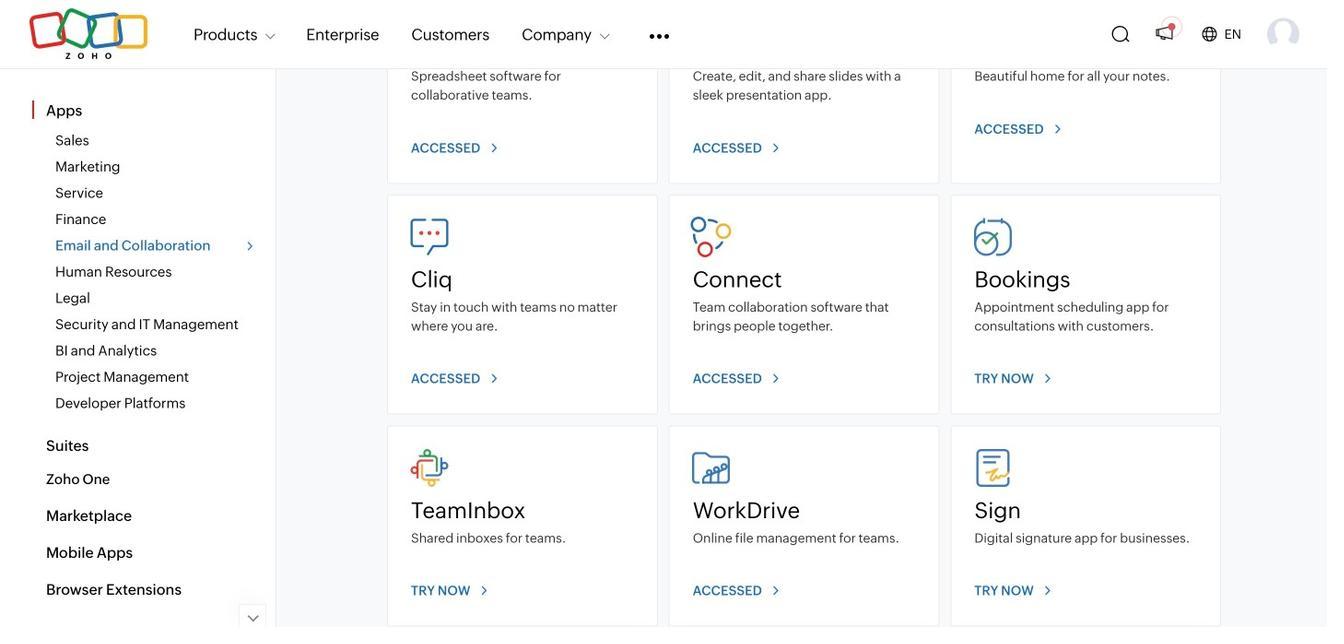Task type: vqa. For each thing, say whether or not it's contained in the screenshot.
Zoho crm Logo
no



Task type: describe. For each thing, give the bounding box(es) containing it.
genericname382024 image
[[1268, 18, 1300, 50]]



